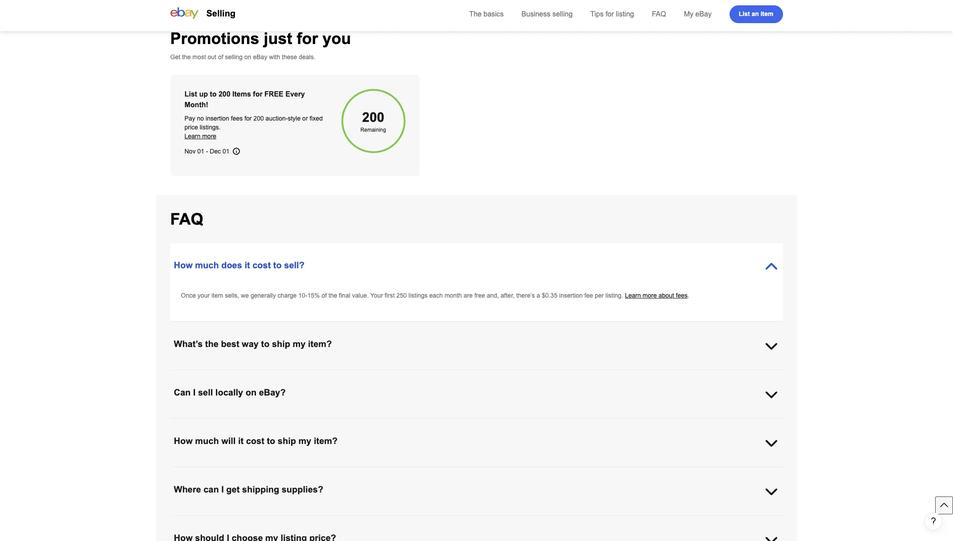 Task type: vqa. For each thing, say whether or not it's contained in the screenshot.
the right 'it'
yes



Task type: describe. For each thing, give the bounding box(es) containing it.
free
[[265, 90, 284, 98]]

or inside "when creating your listing, you can offer local pickup by selecting it in shipping details. once the buyer pays, they'll receive a qr code and a 6-digit code, which you can scan or enter with the app to confirm the sale."
[[662, 420, 668, 427]]

charge
[[278, 292, 297, 299]]

qr
[[526, 420, 536, 427]]

tips for listing
[[591, 10, 634, 18]]

list for list up to 200 items for free every month!
[[185, 90, 197, 98]]

your
[[370, 292, 383, 299]]

to right way
[[261, 339, 270, 349]]

my
[[684, 10, 694, 18]]

can
[[174, 388, 191, 398]]

1 vertical spatial .
[[507, 468, 509, 475]]

help, opens dialogs image
[[929, 518, 938, 526]]

0 horizontal spatial of
[[218, 53, 223, 61]]

when creating your listing, you can offer local pickup by selecting it in shipping details. once the buyer pays, they'll receive a qr code and a 6-digit code, which you can scan or enter with the app to confirm the sale.
[[181, 420, 758, 436]]

sale.
[[181, 428, 194, 436]]

get
[[226, 485, 240, 495]]

promotions just for you
[[170, 29, 351, 48]]

you.
[[420, 468, 431, 475]]

and inside "when creating your listing, you can offer local pickup by selecting it in shipping details. once the buyer pays, they'll receive a qr code and a 6-digit code, which you can scan or enter with the app to confirm the sale."
[[553, 420, 563, 427]]

list up to 200 items for free every month!
[[185, 90, 305, 109]]

list an item
[[739, 10, 774, 17]]

fixed
[[310, 115, 323, 122]]

local
[[294, 420, 307, 427]]

ebay?
[[259, 388, 286, 398]]

0 horizontal spatial with
[[269, 53, 280, 61]]

after,
[[501, 292, 515, 299]]

each
[[430, 292, 443, 299]]

10-
[[299, 292, 308, 299]]

greatest
[[321, 468, 343, 475]]

fee
[[585, 292, 593, 299]]

$0.35
[[542, 292, 558, 299]]

insertion inside the pay no insertion fees for 200 auction-style or fixed price listings. learn more
[[206, 115, 229, 122]]

best
[[221, 339, 239, 349]]

200 inside 200 remaining
[[362, 110, 385, 125]]

nov 01 - dec 01
[[185, 148, 230, 155]]

the left best
[[205, 339, 219, 349]]

get the most out of selling on ebay with these deals.
[[170, 53, 316, 61]]

fees inside the pay no insertion fees for 200 auction-style or fixed price listings. learn more
[[231, 115, 243, 122]]

2 horizontal spatial you
[[624, 420, 634, 427]]

locally
[[215, 388, 243, 398]]

to left sell?
[[273, 261, 282, 270]]

2 01 from the left
[[223, 148, 230, 155]]

choose
[[205, 468, 225, 475]]

get
[[170, 53, 180, 61]]

in
[[368, 420, 373, 427]]

1 vertical spatial about
[[467, 468, 482, 475]]

enter
[[669, 420, 683, 427]]

up
[[199, 90, 208, 98]]

remaining
[[361, 127, 386, 133]]

the right get
[[182, 53, 191, 61]]

scan
[[647, 420, 660, 427]]

sells,
[[225, 292, 239, 299]]

to inside "when creating your listing, you can offer local pickup by selecting it in shipping details. once the buyer pays, they'll receive a qr code and a 6-digit code, which you can scan or enter with the app to confirm the sale."
[[721, 420, 726, 427]]

details.
[[399, 420, 419, 427]]

learn more link
[[185, 133, 216, 140]]

sell
[[198, 388, 213, 398]]

selling
[[206, 8, 236, 18]]

buyer
[[448, 420, 463, 427]]

how much will it cost to ship my item?
[[174, 436, 338, 446]]

every
[[286, 90, 305, 98]]

tips for listing link
[[591, 10, 634, 18]]

0 vertical spatial ship
[[272, 339, 290, 349]]

once inside "when creating your listing, you can offer local pickup by selecting it in shipping details. once the buyer pays, they'll receive a qr code and a 6-digit code, which you can scan or enter with the app to confirm the sale."
[[421, 420, 436, 427]]

code,
[[589, 420, 604, 427]]

6-
[[570, 420, 576, 427]]

convenience
[[374, 468, 409, 475]]

dec
[[210, 148, 221, 155]]

0 vertical spatial once
[[181, 292, 196, 299]]

promotions
[[170, 29, 259, 48]]

pays,
[[465, 420, 480, 427]]

much for will
[[195, 436, 219, 446]]

1 horizontal spatial i
[[221, 485, 224, 495]]

faq link
[[652, 10, 666, 18]]

offer
[[280, 420, 292, 427]]

item for your
[[212, 292, 223, 299]]

creating
[[199, 420, 221, 427]]

0 vertical spatial on
[[245, 53, 251, 61]]

style
[[288, 115, 301, 122]]

my ebay link
[[684, 10, 712, 18]]

listing,
[[237, 420, 255, 427]]

generally
[[251, 292, 276, 299]]

free
[[475, 292, 485, 299]]

way
[[242, 339, 259, 349]]

option
[[262, 468, 279, 475]]

1 horizontal spatial about
[[659, 292, 674, 299]]

business
[[522, 10, 551, 18]]

200 inside the list up to 200 items for free every month!
[[219, 90, 231, 98]]

business selling
[[522, 10, 573, 18]]

when
[[181, 420, 197, 427]]

an
[[752, 10, 759, 17]]

cost for does
[[253, 261, 271, 270]]

tips
[[591, 10, 604, 18]]

1 horizontal spatial more
[[451, 468, 465, 475]]

for right tips
[[606, 10, 614, 18]]

most
[[193, 53, 206, 61]]

where
[[174, 485, 201, 495]]

it for how much will it cost to ship my item?
[[238, 436, 244, 446]]

once your item sells, we generally charge 10-15% of the final value. your first 250 listings each month are free and, after, there's a $0.35 insertion fee per listing. learn more about fees .
[[181, 292, 690, 299]]

the basics link
[[470, 10, 504, 18]]

listings.
[[200, 124, 221, 131]]

the
[[470, 10, 482, 18]]

1 vertical spatial of
[[322, 292, 327, 299]]

200 remaining
[[361, 110, 386, 133]]

learn more about fees link
[[625, 292, 688, 299]]

it for how much does it cost to sell?
[[245, 261, 250, 270]]

nov
[[185, 148, 196, 155]]

business selling link
[[522, 10, 573, 18]]

2 horizontal spatial more
[[643, 292, 657, 299]]

my ebay
[[684, 10, 712, 18]]

listings
[[409, 292, 428, 299]]

month
[[445, 292, 462, 299]]

2 horizontal spatial a
[[565, 420, 568, 427]]

the left buyer
[[437, 420, 446, 427]]

how much does it cost to sell?
[[174, 261, 305, 270]]

shipping inside "when creating your listing, you can offer local pickup by selecting it in shipping details. once the buyer pays, they'll receive a qr code and a 6-digit code, which you can scan or enter with the app to confirm the sale."
[[374, 420, 398, 427]]

you
[[181, 468, 192, 475]]



Task type: locate. For each thing, give the bounding box(es) containing it.
just
[[264, 29, 292, 48]]

selling
[[553, 10, 573, 18], [225, 53, 243, 61]]

the right confirm
[[750, 420, 758, 427]]

insertion
[[206, 115, 229, 122], [559, 292, 583, 299]]

a left 6-
[[565, 420, 568, 427]]

1 vertical spatial your
[[223, 420, 235, 427]]

0 vertical spatial and
[[553, 420, 563, 427]]

1 horizontal spatial faq
[[652, 10, 666, 18]]

item inside 'link'
[[761, 10, 774, 17]]

0 vertical spatial .
[[688, 292, 690, 299]]

that
[[281, 468, 291, 475]]

0 vertical spatial about
[[659, 292, 674, 299]]

how for how much will it cost to ship my item?
[[174, 436, 193, 446]]

it
[[245, 261, 250, 270], [363, 420, 366, 427], [238, 436, 244, 446]]

1 vertical spatial ship
[[278, 436, 296, 446]]

we
[[241, 292, 249, 299]]

sell?
[[284, 261, 305, 270]]

can down choose
[[204, 485, 219, 495]]

no
[[197, 115, 204, 122]]

200 up remaining
[[362, 110, 385, 125]]

list an item link
[[730, 5, 783, 23]]

on left ebay?
[[246, 388, 257, 398]]

for
[[606, 10, 614, 18], [297, 29, 318, 48], [253, 90, 263, 98], [245, 115, 252, 122], [411, 468, 418, 475]]

0 vertical spatial much
[[195, 261, 219, 270]]

15%
[[308, 292, 320, 299]]

1 horizontal spatial fees
[[676, 292, 688, 299]]

0 vertical spatial or
[[302, 115, 308, 122]]

selling right the out
[[225, 53, 243, 61]]

ebay right my
[[696, 10, 712, 18]]

more right you.
[[451, 468, 465, 475]]

your left sells,
[[198, 292, 210, 299]]

learn down price
[[185, 133, 201, 140]]

selecting
[[337, 420, 361, 427]]

the left app
[[698, 420, 707, 427]]

1 horizontal spatial you
[[323, 29, 351, 48]]

1 vertical spatial or
[[662, 420, 668, 427]]

can right you on the bottom left
[[193, 468, 203, 475]]

0 horizontal spatial item
[[212, 292, 223, 299]]

1 horizontal spatial ebay
[[696, 10, 712, 18]]

0 horizontal spatial about
[[467, 468, 482, 475]]

cost right does
[[253, 261, 271, 270]]

the
[[182, 53, 191, 61], [329, 292, 337, 299], [205, 339, 219, 349], [437, 420, 446, 427], [698, 420, 707, 427], [750, 420, 758, 427], [227, 468, 236, 475], [310, 468, 319, 475]]

1 horizontal spatial 200
[[254, 115, 264, 122]]

pickup
[[308, 420, 326, 427]]

learn
[[185, 133, 201, 140], [625, 292, 641, 299], [433, 468, 449, 475]]

0 vertical spatial my
[[293, 339, 306, 349]]

and
[[553, 420, 563, 427], [362, 468, 372, 475]]

more
[[202, 133, 216, 140], [643, 292, 657, 299], [451, 468, 465, 475]]

ship down offer
[[278, 436, 296, 446]]

2 horizontal spatial 200
[[362, 110, 385, 125]]

with right enter
[[685, 420, 696, 427]]

the right choose
[[227, 468, 236, 475]]

to right app
[[721, 420, 726, 427]]

0 vertical spatial your
[[198, 292, 210, 299]]

200 left items
[[219, 90, 231, 98]]

1 vertical spatial my
[[299, 436, 311, 446]]

item left sells,
[[212, 292, 223, 299]]

selling right business
[[553, 10, 573, 18]]

what's the best way to ship my item?
[[174, 339, 332, 349]]

0 horizontal spatial list
[[185, 90, 197, 98]]

confirm
[[727, 420, 748, 427]]

1 vertical spatial more
[[643, 292, 657, 299]]

list
[[739, 10, 750, 17], [185, 90, 197, 98]]

it inside "when creating your listing, you can offer local pickup by selecting it in shipping details. once the buyer pays, they'll receive a qr code and a 6-digit code, which you can scan or enter with the app to confirm the sale."
[[363, 420, 366, 427]]

i left sell
[[193, 388, 196, 398]]

0 horizontal spatial and
[[362, 468, 372, 475]]

to inside the list up to 200 items for free every month!
[[210, 90, 217, 98]]

first
[[385, 292, 395, 299]]

2 vertical spatial more
[[451, 468, 465, 475]]

a left $0.35 on the bottom right
[[537, 292, 540, 299]]

cost down listing,
[[246, 436, 264, 446]]

200
[[219, 90, 231, 98], [362, 110, 385, 125], [254, 115, 264, 122]]

can left offer
[[268, 420, 278, 427]]

can i sell locally on ebay?
[[174, 388, 286, 398]]

1 vertical spatial item?
[[314, 436, 338, 446]]

1 vertical spatial selling
[[225, 53, 243, 61]]

1 how from the top
[[174, 261, 193, 270]]

0 vertical spatial of
[[218, 53, 223, 61]]

250
[[397, 292, 407, 299]]

0 horizontal spatial fees
[[231, 115, 243, 122]]

can left scan at bottom right
[[635, 420, 645, 427]]

per
[[595, 292, 604, 299]]

1 horizontal spatial with
[[685, 420, 696, 427]]

your
[[198, 292, 210, 299], [223, 420, 235, 427]]

insertion left fee
[[559, 292, 583, 299]]

much
[[195, 261, 219, 270], [195, 436, 219, 446]]

on down promotions just for you on the top
[[245, 53, 251, 61]]

my
[[293, 339, 306, 349], [299, 436, 311, 446]]

0 horizontal spatial i
[[193, 388, 196, 398]]

list inside 'link'
[[739, 10, 750, 17]]

insertion up listings.
[[206, 115, 229, 122]]

0 vertical spatial it
[[245, 261, 250, 270]]

shipping
[[374, 420, 398, 427], [237, 468, 261, 475], [484, 468, 507, 475], [242, 485, 279, 495]]

and right value
[[362, 468, 372, 475]]

0 horizontal spatial a
[[521, 420, 525, 427]]

0 horizontal spatial once
[[181, 292, 196, 299]]

list left an
[[739, 10, 750, 17]]

your left listing,
[[223, 420, 235, 427]]

0 horizontal spatial more
[[202, 133, 216, 140]]

more down listings.
[[202, 133, 216, 140]]

1 vertical spatial fees
[[676, 292, 688, 299]]

for up the deals. on the top
[[297, 29, 318, 48]]

ebay down promotions just for you on the top
[[253, 53, 267, 61]]

1 vertical spatial much
[[195, 436, 219, 446]]

to up option
[[267, 436, 275, 446]]

a
[[537, 292, 540, 299], [521, 420, 525, 427], [565, 420, 568, 427]]

1 horizontal spatial it
[[245, 261, 250, 270]]

more inside the pay no insertion fees for 200 auction-style or fixed price listings. learn more
[[202, 133, 216, 140]]

cost for will
[[246, 436, 264, 446]]

item?
[[308, 339, 332, 349], [314, 436, 338, 446]]

2 vertical spatial learn
[[433, 468, 449, 475]]

01
[[197, 148, 204, 155], [223, 148, 230, 155]]

2 horizontal spatial learn
[[625, 292, 641, 299]]

for left you.
[[411, 468, 418, 475]]

0 horizontal spatial your
[[198, 292, 210, 299]]

2 vertical spatial it
[[238, 436, 244, 446]]

0 horizontal spatial you
[[256, 420, 266, 427]]

01 right dec
[[223, 148, 230, 155]]

auction-
[[266, 115, 288, 122]]

once
[[181, 292, 196, 299], [421, 420, 436, 427]]

final
[[339, 292, 351, 299]]

1 much from the top
[[195, 261, 219, 270]]

1 horizontal spatial and
[[553, 420, 563, 427]]

ebay
[[696, 10, 712, 18], [253, 53, 267, 61]]

1 vertical spatial cost
[[246, 436, 264, 446]]

value.
[[352, 292, 369, 299]]

there's
[[517, 292, 535, 299]]

pay no insertion fees for 200 auction-style or fixed price listings. learn more
[[185, 115, 323, 140]]

0 vertical spatial how
[[174, 261, 193, 270]]

1 horizontal spatial learn
[[433, 468, 449, 475]]

0 horizontal spatial learn
[[185, 133, 201, 140]]

much down the "creating"
[[195, 436, 219, 446]]

to
[[210, 90, 217, 98], [273, 261, 282, 270], [261, 339, 270, 349], [721, 420, 726, 427], [267, 436, 275, 446]]

1 horizontal spatial a
[[537, 292, 540, 299]]

1 vertical spatial how
[[174, 436, 193, 446]]

1 01 from the left
[[197, 148, 204, 155]]

by
[[328, 420, 335, 427]]

offers
[[293, 468, 309, 475]]

it left in
[[363, 420, 366, 427]]

2 horizontal spatial it
[[363, 420, 366, 427]]

or right style
[[302, 115, 308, 122]]

code
[[538, 420, 551, 427]]

items
[[233, 90, 251, 98]]

basics
[[484, 10, 504, 18]]

learn right you.
[[433, 468, 449, 475]]

you
[[323, 29, 351, 48], [256, 420, 266, 427], [624, 420, 634, 427]]

0 vertical spatial insertion
[[206, 115, 229, 122]]

to right up
[[210, 90, 217, 98]]

for inside the pay no insertion fees for 200 auction-style or fixed price listings. learn more
[[245, 115, 252, 122]]

they'll
[[482, 420, 498, 427]]

1 horizontal spatial item
[[761, 10, 774, 17]]

200 left auction-
[[254, 115, 264, 122]]

1 horizontal spatial insertion
[[559, 292, 583, 299]]

0 horizontal spatial or
[[302, 115, 308, 122]]

200 inside the pay no insertion fees for 200 auction-style or fixed price listings. learn more
[[254, 115, 264, 122]]

01 left -
[[197, 148, 204, 155]]

the left final at left
[[329, 292, 337, 299]]

it right will
[[238, 436, 244, 446]]

0 vertical spatial cost
[[253, 261, 271, 270]]

much left does
[[195, 261, 219, 270]]

app
[[708, 420, 719, 427]]

these
[[282, 53, 297, 61]]

how for how much does it cost to sell?
[[174, 261, 193, 270]]

1 vertical spatial learn
[[625, 292, 641, 299]]

0 vertical spatial with
[[269, 53, 280, 61]]

1 horizontal spatial once
[[421, 420, 436, 427]]

list inside the list up to 200 items for free every month!
[[185, 90, 197, 98]]

0 horizontal spatial ebay
[[253, 53, 267, 61]]

0 horizontal spatial 01
[[197, 148, 204, 155]]

list up month!
[[185, 90, 197, 98]]

0 vertical spatial selling
[[553, 10, 573, 18]]

once right details.
[[421, 420, 436, 427]]

1 vertical spatial with
[[685, 420, 696, 427]]

supplies?
[[282, 485, 323, 495]]

2 much from the top
[[195, 436, 219, 446]]

learn inside the pay no insertion fees for 200 auction-style or fixed price listings. learn more
[[185, 133, 201, 140]]

it right does
[[245, 261, 250, 270]]

1 horizontal spatial of
[[322, 292, 327, 299]]

0 vertical spatial faq
[[652, 10, 666, 18]]

once left sells,
[[181, 292, 196, 299]]

0 vertical spatial i
[[193, 388, 196, 398]]

item right an
[[761, 10, 774, 17]]

for down the list up to 200 items for free every month!
[[245, 115, 252, 122]]

0 vertical spatial learn
[[185, 133, 201, 140]]

fees
[[231, 115, 243, 122], [676, 292, 688, 299]]

price
[[185, 124, 198, 131]]

ship right way
[[272, 339, 290, 349]]

list for list an item
[[739, 10, 750, 17]]

the right offers
[[310, 468, 319, 475]]

1 vertical spatial list
[[185, 90, 197, 98]]

a left qr
[[521, 420, 525, 427]]

for right items
[[253, 90, 263, 98]]

or right scan at bottom right
[[662, 420, 668, 427]]

pay
[[185, 115, 195, 122]]

1 vertical spatial on
[[246, 388, 257, 398]]

0 horizontal spatial selling
[[225, 53, 243, 61]]

0 vertical spatial item
[[761, 10, 774, 17]]

and,
[[487, 292, 499, 299]]

1 vertical spatial it
[[363, 420, 366, 427]]

0 vertical spatial item?
[[308, 339, 332, 349]]

0 horizontal spatial it
[[238, 436, 244, 446]]

0 vertical spatial more
[[202, 133, 216, 140]]

0 horizontal spatial faq
[[170, 210, 203, 228]]

1 vertical spatial faq
[[170, 210, 203, 228]]

0 horizontal spatial insertion
[[206, 115, 229, 122]]

1 vertical spatial ebay
[[253, 53, 267, 61]]

0 horizontal spatial .
[[507, 468, 509, 475]]

with
[[269, 53, 280, 61], [685, 420, 696, 427]]

more right listing.
[[643, 292, 657, 299]]

0 vertical spatial fees
[[231, 115, 243, 122]]

can
[[268, 420, 278, 427], [635, 420, 645, 427], [193, 468, 203, 475], [204, 485, 219, 495]]

and right code
[[553, 420, 563, 427]]

0 vertical spatial ebay
[[696, 10, 712, 18]]

of right the out
[[218, 53, 223, 61]]

listing.
[[606, 292, 624, 299]]

or inside the pay no insertion fees for 200 auction-style or fixed price listings. learn more
[[302, 115, 308, 122]]

1 vertical spatial and
[[362, 468, 372, 475]]

which
[[606, 420, 622, 427]]

how
[[174, 261, 193, 270], [174, 436, 193, 446]]

1 horizontal spatial your
[[223, 420, 235, 427]]

digit
[[576, 420, 587, 427]]

2 how from the top
[[174, 436, 193, 446]]

much for does
[[195, 261, 219, 270]]

1 horizontal spatial selling
[[553, 10, 573, 18]]

with left these
[[269, 53, 280, 61]]

of right the 15%
[[322, 292, 327, 299]]

your inside "when creating your listing, you can offer local pickup by selecting it in shipping details. once the buyer pays, they'll receive a qr code and a 6-digit code, which you can scan or enter with the app to confirm the sale."
[[223, 420, 235, 427]]

0 vertical spatial list
[[739, 10, 750, 17]]

item for an
[[761, 10, 774, 17]]

learn right listing.
[[625, 292, 641, 299]]

i left get
[[221, 485, 224, 495]]

for inside the list up to 200 items for free every month!
[[253, 90, 263, 98]]

month!
[[185, 101, 208, 109]]

1 horizontal spatial 01
[[223, 148, 230, 155]]

with inside "when creating your listing, you can offer local pickup by selecting it in shipping details. once the buyer pays, they'll receive a qr code and a 6-digit code, which you can scan or enter with the app to confirm the sale."
[[685, 420, 696, 427]]

1 horizontal spatial list
[[739, 10, 750, 17]]

1 horizontal spatial .
[[688, 292, 690, 299]]

listing
[[616, 10, 634, 18]]

1 vertical spatial item
[[212, 292, 223, 299]]



